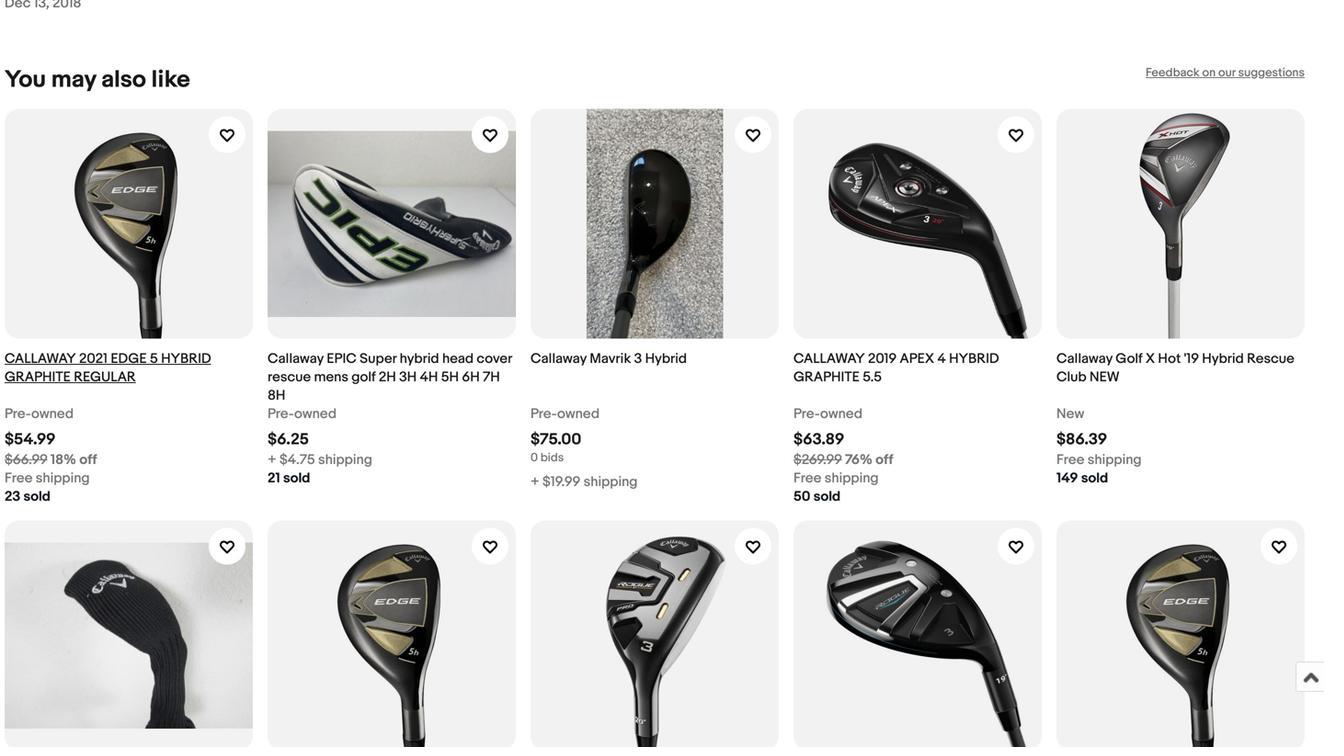 Task type: locate. For each thing, give the bounding box(es) containing it.
callaway mavrik 3 hybrid
[[531, 351, 687, 367]]

free shipping text field down 18% at bottom
[[5, 470, 90, 488]]

2 horizontal spatial callaway
[[1057, 351, 1113, 367]]

x
[[1146, 351, 1155, 367]]

2 off from the left
[[876, 452, 893, 469]]

shipping inside pre-owned $54.99 $66.99 18% off free shipping 23 sold
[[36, 470, 90, 487]]

new
[[1057, 406, 1084, 423]]

bids
[[541, 451, 564, 465]]

owned up $63.89 text box
[[820, 406, 863, 423]]

6h
[[462, 369, 480, 386]]

golf
[[1116, 351, 1142, 367]]

4
[[937, 351, 946, 367]]

shipping inside pre-owned $75.00 0 bids + $19.99 shipping
[[584, 474, 638, 491]]

3 pre- from the left
[[531, 406, 557, 423]]

sold inside callaway epic super hybrid head cover rescue mens golf 2h 3h 4h 5h 6h 7h 8h pre-owned $6.25 + $4.75 shipping 21 sold
[[283, 470, 310, 487]]

pre-owned text field for $75.00
[[531, 405, 600, 424]]

shipping down 76%
[[825, 470, 879, 487]]

callaway for $63.89
[[794, 351, 865, 367]]

2 horizontal spatial pre-owned text field
[[531, 405, 600, 424]]

mens
[[314, 369, 348, 386]]

4 pre- from the left
[[794, 406, 820, 423]]

callaway left mavrik
[[531, 351, 587, 367]]

0 bids text field
[[531, 451, 564, 465]]

0 horizontal spatial graphite
[[5, 369, 71, 386]]

callaway inside the callaway 2021 edge 5 hybrid graphite regular
[[5, 351, 76, 367]]

pre- inside pre-owned $75.00 0 bids + $19.99 shipping
[[531, 406, 557, 423]]

Free shipping text field
[[794, 470, 879, 488]]

off inside pre-owned $63.89 $269.99 76% off free shipping 50 sold
[[876, 452, 893, 469]]

0 horizontal spatial free
[[5, 470, 33, 487]]

sold down $4.75
[[283, 470, 310, 487]]

1 horizontal spatial free shipping text field
[[1057, 451, 1142, 470]]

2 callaway from the left
[[531, 351, 587, 367]]

shipping right $19.99
[[584, 474, 638, 491]]

5
[[150, 351, 158, 367]]

0 vertical spatial +
[[268, 452, 276, 469]]

pre- for $54.99
[[5, 406, 31, 423]]

5.5
[[863, 369, 882, 386]]

23
[[5, 489, 20, 505]]

2 graphite from the left
[[794, 369, 860, 386]]

pre- inside pre-owned $63.89 $269.99 76% off free shipping 50 sold
[[794, 406, 820, 423]]

shipping
[[318, 452, 372, 469], [1088, 452, 1142, 469], [36, 470, 90, 487], [825, 470, 879, 487], [584, 474, 638, 491]]

3 callaway from the left
[[1057, 351, 1113, 367]]

sold down free shipping text field
[[814, 489, 841, 505]]

graphite inside the callaway 2021 edge 5 hybrid graphite regular
[[5, 369, 71, 386]]

pre- up the $75.00
[[531, 406, 557, 423]]

owned up the $54.99 at the left of the page
[[31, 406, 74, 423]]

1 pre-owned text field from the left
[[5, 405, 74, 424]]

golf
[[352, 369, 376, 386]]

free inside pre-owned $54.99 $66.99 18% off free shipping 23 sold
[[5, 470, 33, 487]]

pre- up the $54.99 at the left of the page
[[5, 406, 31, 423]]

shipping inside pre-owned $63.89 $269.99 76% off free shipping 50 sold
[[825, 470, 879, 487]]

+ $19.99 shipping text field
[[531, 473, 638, 492]]

new
[[1090, 369, 1120, 386]]

+ $4.75 shipping text field
[[268, 451, 372, 470]]

free
[[1057, 452, 1084, 469], [5, 470, 33, 487], [794, 470, 822, 487]]

graphite up pre-owned text box
[[794, 369, 860, 386]]

pre-owned text field up the $54.99 at the left of the page
[[5, 405, 74, 424]]

rescue
[[268, 369, 311, 386]]

0 horizontal spatial hybrid
[[161, 351, 211, 367]]

hybrid for $63.89
[[949, 351, 999, 367]]

21 sold text field
[[268, 470, 310, 488]]

'19
[[1184, 351, 1199, 367]]

shipping for $75.00
[[584, 474, 638, 491]]

1 horizontal spatial callaway
[[531, 351, 587, 367]]

sold right 149
[[1081, 470, 1108, 487]]

callaway left 2021
[[5, 351, 76, 367]]

sold right 23
[[23, 489, 51, 505]]

+
[[268, 452, 276, 469], [531, 474, 539, 491]]

2 pre-owned text field from the left
[[268, 405, 337, 424]]

3 pre-owned text field from the left
[[531, 405, 600, 424]]

pre- down 8h
[[268, 406, 294, 423]]

hybrid right '19
[[1202, 351, 1244, 367]]

1 horizontal spatial off
[[876, 452, 893, 469]]

callaway 2021 edge 5 hybrid graphite regular
[[5, 351, 211, 386]]

+ up 21
[[268, 452, 276, 469]]

+ down 0
[[531, 474, 539, 491]]

2 hybrid from the left
[[1202, 351, 1244, 367]]

+ inside callaway epic super hybrid head cover rescue mens golf 2h 3h 4h 5h 6h 7h 8h pre-owned $6.25 + $4.75 shipping 21 sold
[[268, 452, 276, 469]]

graphite for $54.99
[[5, 369, 71, 386]]

1 pre- from the left
[[5, 406, 31, 423]]

4 owned from the left
[[820, 406, 863, 423]]

1 callaway from the left
[[268, 351, 324, 367]]

callaway up rescue at left
[[268, 351, 324, 367]]

hybrid right 3
[[645, 351, 687, 367]]

pre- for $75.00
[[531, 406, 557, 423]]

callaway up 'club'
[[1057, 351, 1113, 367]]

free shipping text field down the $86.39 text field
[[1057, 451, 1142, 470]]

3
[[634, 351, 642, 367]]

epic
[[327, 351, 357, 367]]

off
[[79, 452, 97, 469], [876, 452, 893, 469]]

3 owned from the left
[[557, 406, 600, 423]]

callaway inside callaway golf x hot '19 hybrid rescue club new
[[1057, 351, 1113, 367]]

previous price $66.99 18% off text field
[[5, 451, 97, 470]]

hybrid right the 4
[[949, 351, 999, 367]]

off right 18% at bottom
[[79, 452, 97, 469]]

hybrid inside callaway 2019 apex 4 hybrid graphite 5.5
[[949, 351, 999, 367]]

Pre-owned text field
[[794, 405, 863, 424]]

owned for $63.89
[[820, 406, 863, 423]]

1 horizontal spatial hybrid
[[1202, 351, 1244, 367]]

owned
[[31, 406, 74, 423], [294, 406, 337, 423], [557, 406, 600, 423], [820, 406, 863, 423]]

1 horizontal spatial callaway
[[794, 351, 865, 367]]

off right 76%
[[876, 452, 893, 469]]

1 horizontal spatial hybrid
[[949, 351, 999, 367]]

hybrid
[[161, 351, 211, 367], [949, 351, 999, 367]]

pre-owned text field up the $75.00
[[531, 405, 600, 424]]

1 vertical spatial +
[[531, 474, 539, 491]]

0 horizontal spatial callaway
[[5, 351, 76, 367]]

$75.00 text field
[[531, 430, 581, 450]]

2 pre- from the left
[[268, 406, 294, 423]]

1 off from the left
[[79, 452, 97, 469]]

pre- up $63.89 text box
[[794, 406, 820, 423]]

7h
[[483, 369, 500, 386]]

on
[[1202, 66, 1216, 80]]

apex
[[900, 351, 934, 367]]

0 horizontal spatial callaway
[[268, 351, 324, 367]]

callaway up "5.5"
[[794, 351, 865, 367]]

owned inside pre-owned $54.99 $66.99 18% off free shipping 23 sold
[[31, 406, 74, 423]]

free up 149
[[1057, 452, 1084, 469]]

hybrid inside the callaway 2021 edge 5 hybrid graphite regular
[[161, 351, 211, 367]]

sold inside new $86.39 free shipping 149 sold
[[1081, 470, 1108, 487]]

pre-owned $63.89 $269.99 76% off free shipping 50 sold
[[794, 406, 893, 505]]

callaway
[[268, 351, 324, 367], [531, 351, 587, 367], [1057, 351, 1113, 367]]

pre-
[[5, 406, 31, 423], [268, 406, 294, 423], [531, 406, 557, 423], [794, 406, 820, 423]]

hybrid
[[645, 351, 687, 367], [1202, 351, 1244, 367]]

1 hybrid from the left
[[161, 351, 211, 367]]

0 horizontal spatial pre-owned text field
[[5, 405, 74, 424]]

1 horizontal spatial graphite
[[794, 369, 860, 386]]

2019
[[868, 351, 897, 367]]

graphite up $54.99 text box
[[5, 369, 71, 386]]

$86.39 text field
[[1057, 430, 1107, 450]]

sold
[[283, 470, 310, 487], [1081, 470, 1108, 487], [23, 489, 51, 505], [814, 489, 841, 505]]

graphite inside callaway 2019 apex 4 hybrid graphite 5.5
[[794, 369, 860, 386]]

1 callaway from the left
[[5, 351, 76, 367]]

owned up $6.25 text field
[[294, 406, 337, 423]]

1 horizontal spatial free
[[794, 470, 822, 487]]

hybrid right 5
[[161, 351, 211, 367]]

2 owned from the left
[[294, 406, 337, 423]]

owned up the $75.00
[[557, 406, 600, 423]]

0 horizontal spatial off
[[79, 452, 97, 469]]

owned inside pre-owned $75.00 0 bids + $19.99 shipping
[[557, 406, 600, 423]]

1 owned from the left
[[31, 406, 74, 423]]

shipping up 149 sold text box
[[1088, 452, 1142, 469]]

Free shipping text field
[[1057, 451, 1142, 470], [5, 470, 90, 488]]

off inside pre-owned $54.99 $66.99 18% off free shipping 23 sold
[[79, 452, 97, 469]]

callaway inside callaway 2019 apex 4 hybrid graphite 5.5
[[794, 351, 865, 367]]

callaway
[[5, 351, 76, 367], [794, 351, 865, 367]]

hybrid
[[400, 351, 439, 367]]

graphite
[[5, 369, 71, 386], [794, 369, 860, 386]]

1 horizontal spatial pre-owned text field
[[268, 405, 337, 424]]

$63.89
[[794, 430, 844, 450]]

shipping right $4.75
[[318, 452, 372, 469]]

callaway for $86.39
[[1057, 351, 1113, 367]]

0
[[531, 451, 538, 465]]

pre-owned text field up '$6.25'
[[268, 405, 337, 424]]

2 callaway from the left
[[794, 351, 865, 367]]

edge
[[111, 351, 147, 367]]

pre- inside pre-owned $54.99 $66.99 18% off free shipping 23 sold
[[5, 406, 31, 423]]

mavrik
[[590, 351, 631, 367]]

may
[[51, 66, 96, 94]]

$54.99 text field
[[5, 430, 56, 450]]

shipping down 18% at bottom
[[36, 470, 90, 487]]

0 horizontal spatial hybrid
[[645, 351, 687, 367]]

free up 23
[[5, 470, 33, 487]]

pre- inside callaway epic super hybrid head cover rescue mens golf 2h 3h 4h 5h 6h 7h 8h pre-owned $6.25 + $4.75 shipping 21 sold
[[268, 406, 294, 423]]

list
[[5, 94, 1320, 748]]

1 graphite from the left
[[5, 369, 71, 386]]

free inside pre-owned $63.89 $269.99 76% off free shipping 50 sold
[[794, 470, 822, 487]]

2 horizontal spatial free
[[1057, 452, 1084, 469]]

cover
[[477, 351, 512, 367]]

$86.39
[[1057, 430, 1107, 450]]

free inside new $86.39 free shipping 149 sold
[[1057, 452, 1084, 469]]

Pre-owned text field
[[5, 405, 74, 424], [268, 405, 337, 424], [531, 405, 600, 424]]

$4.75
[[280, 452, 315, 469]]

0 horizontal spatial +
[[268, 452, 276, 469]]

2h
[[379, 369, 396, 386]]

free for $54.99
[[5, 470, 33, 487]]

free up 50
[[794, 470, 822, 487]]

1 horizontal spatial +
[[531, 474, 539, 491]]

+ inside pre-owned $75.00 0 bids + $19.99 shipping
[[531, 474, 539, 491]]

owned inside pre-owned $63.89 $269.99 76% off free shipping 50 sold
[[820, 406, 863, 423]]

2 hybrid from the left
[[949, 351, 999, 367]]

$66.99
[[5, 452, 47, 469]]



Task type: vqa. For each thing, say whether or not it's contained in the screenshot.
1st Calculated from the left
no



Task type: describe. For each thing, give the bounding box(es) containing it.
shipping for $54.99
[[36, 470, 90, 487]]

$269.99
[[794, 452, 842, 469]]

23 sold text field
[[5, 488, 51, 506]]

hot
[[1158, 351, 1181, 367]]

free for $63.89
[[794, 470, 822, 487]]

owned for $54.99
[[31, 406, 74, 423]]

50
[[794, 489, 811, 505]]

our
[[1218, 66, 1236, 80]]

like
[[151, 66, 190, 94]]

feedback on our suggestions
[[1146, 66, 1305, 80]]

$75.00
[[531, 430, 581, 450]]

callaway for $54.99
[[5, 351, 76, 367]]

hybrid for $54.99
[[161, 351, 211, 367]]

club
[[1057, 369, 1087, 386]]

rescue
[[1247, 351, 1294, 367]]

149 sold text field
[[1057, 470, 1108, 488]]

callaway golf x hot '19 hybrid rescue club new
[[1057, 351, 1294, 386]]

owned inside callaway epic super hybrid head cover rescue mens golf 2h 3h 4h 5h 6h 7h 8h pre-owned $6.25 + $4.75 shipping 21 sold
[[294, 406, 337, 423]]

regular
[[74, 369, 136, 386]]

21
[[268, 470, 280, 487]]

$6.25 text field
[[268, 430, 309, 450]]

76%
[[845, 452, 873, 469]]

3h
[[399, 369, 417, 386]]

$54.99
[[5, 430, 56, 450]]

pre-owned text field for $54.99
[[5, 405, 74, 424]]

new $86.39 free shipping 149 sold
[[1057, 406, 1142, 487]]

$63.89 text field
[[794, 430, 844, 450]]

shipping inside new $86.39 free shipping 149 sold
[[1088, 452, 1142, 469]]

0 horizontal spatial free shipping text field
[[5, 470, 90, 488]]

callaway for $75.00
[[531, 351, 587, 367]]

super
[[360, 351, 397, 367]]

previous price $269.99 76% off text field
[[794, 451, 893, 470]]

shipping inside callaway epic super hybrid head cover rescue mens golf 2h 3h 4h 5h 6h 7h 8h pre-owned $6.25 + $4.75 shipping 21 sold
[[318, 452, 372, 469]]

New text field
[[1057, 405, 1084, 424]]

8h
[[268, 388, 285, 404]]

5h
[[441, 369, 459, 386]]

149
[[1057, 470, 1078, 487]]

off for $54.99
[[79, 452, 97, 469]]

4h
[[420, 369, 438, 386]]

2021
[[79, 351, 108, 367]]

pre- for $63.89
[[794, 406, 820, 423]]

feedback on our suggestions link
[[1146, 66, 1305, 80]]

pre-owned text field for $6.25
[[268, 405, 337, 424]]

callaway epic super hybrid head cover rescue mens golf 2h 3h 4h 5h 6h 7h 8h pre-owned $6.25 + $4.75 shipping 21 sold
[[268, 351, 512, 487]]

head
[[442, 351, 474, 367]]

callaway inside callaway epic super hybrid head cover rescue mens golf 2h 3h 4h 5h 6h 7h 8h pre-owned $6.25 + $4.75 shipping 21 sold
[[268, 351, 324, 367]]

$19.99
[[543, 474, 580, 491]]

feedback
[[1146, 66, 1200, 80]]

hybrid inside callaway golf x hot '19 hybrid rescue club new
[[1202, 351, 1244, 367]]

off for $63.89
[[876, 452, 893, 469]]

owned for $75.00
[[557, 406, 600, 423]]

you may also like
[[5, 66, 190, 94]]

graphite for $63.89
[[794, 369, 860, 386]]

list containing $54.99
[[5, 94, 1320, 748]]

$6.25
[[268, 430, 309, 450]]

you
[[5, 66, 46, 94]]

pre-owned $54.99 $66.99 18% off free shipping 23 sold
[[5, 406, 97, 505]]

1 hybrid from the left
[[645, 351, 687, 367]]

sold inside pre-owned $54.99 $66.99 18% off free shipping 23 sold
[[23, 489, 51, 505]]

50 sold text field
[[794, 488, 841, 506]]

suggestions
[[1238, 66, 1305, 80]]

also
[[101, 66, 146, 94]]

sold inside pre-owned $63.89 $269.99 76% off free shipping 50 sold
[[814, 489, 841, 505]]

callaway 2019 apex 4 hybrid graphite 5.5
[[794, 351, 999, 386]]

shipping for $63.89
[[825, 470, 879, 487]]

18%
[[50, 452, 76, 469]]

pre-owned $75.00 0 bids + $19.99 shipping
[[531, 406, 638, 491]]



